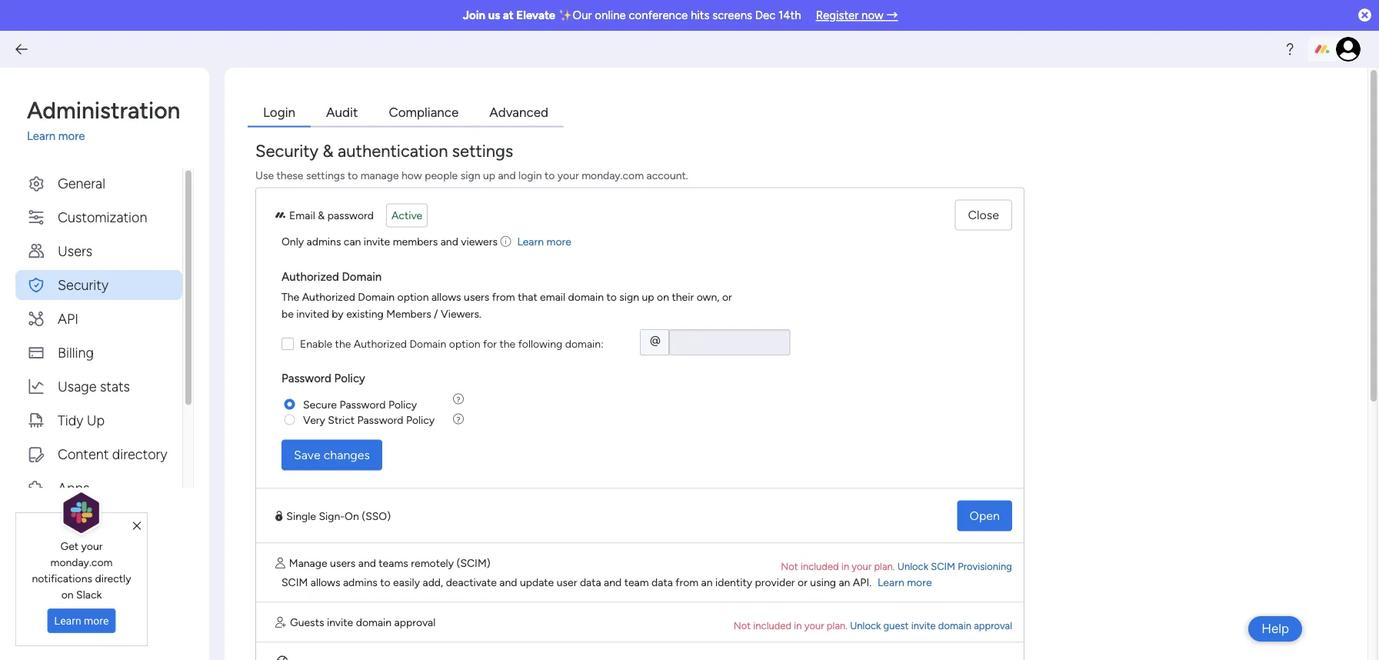 Task type: describe. For each thing, give the bounding box(es) containing it.
at
[[503, 8, 514, 22]]

learn down not included in your plan. unlock scim provisioning
[[878, 576, 905, 589]]

people
[[425, 169, 458, 182]]

to inside authorized domain the authorized domain option allows users from that email domain to sign up on their own, or be invited by existing members / viewers.
[[607, 290, 617, 304]]

1 horizontal spatial from
[[676, 576, 699, 589]]

tidy up
[[58, 412, 105, 428]]

single sign-on (sso)
[[287, 510, 391, 523]]

very strict password policy
[[303, 413, 435, 426]]

teams
[[379, 557, 408, 570]]

1 vertical spatial admins
[[343, 576, 378, 589]]

email
[[289, 209, 315, 222]]

1 the from the left
[[335, 337, 351, 351]]

back to workspace image
[[14, 42, 29, 57]]

learn inside administration learn more
[[27, 129, 55, 143]]

more right 'v2 info' icon
[[547, 235, 572, 248]]

hits
[[691, 8, 710, 22]]

provider
[[755, 576, 795, 589]]

provisioning
[[958, 561, 1013, 573]]

and inside "security & authentication settings use these settings to manage how people sign up and login to your monday.com account."
[[498, 169, 516, 182]]

viewers.
[[441, 307, 482, 320]]

v2 info image
[[501, 235, 511, 248]]

users inside authorized domain the authorized domain option allows users from that email domain to sign up on their own, or be invited by existing members / viewers.
[[464, 290, 490, 304]]

0 vertical spatial policy
[[334, 372, 365, 386]]

2 the from the left
[[500, 337, 516, 351]]

account.
[[647, 169, 689, 182]]

sign-
[[319, 510, 345, 523]]

api button
[[15, 304, 182, 334]]

0 vertical spatial settings
[[452, 141, 513, 161]]

2 vertical spatial policy
[[406, 413, 435, 426]]

sign inside "security & authentication settings use these settings to manage how people sign up and login to your monday.com account."
[[461, 169, 481, 182]]

login
[[519, 169, 542, 182]]

and left the update
[[500, 576, 517, 589]]

usage stats button
[[15, 371, 182, 401]]

kendall parks image
[[1337, 37, 1361, 62]]

close
[[968, 208, 1000, 222]]

or for allows
[[798, 576, 808, 589]]

learn more link for administration
[[27, 128, 194, 145]]

learn right 'v2 info' icon
[[517, 235, 544, 248]]

changes
[[324, 448, 370, 462]]

guests invite domain approval
[[290, 616, 436, 629]]

strict
[[328, 413, 355, 426]]

register now →
[[816, 8, 898, 22]]

1 vertical spatial policy
[[389, 398, 417, 411]]

audit
[[326, 104, 358, 120]]

manage
[[289, 557, 328, 570]]

our
[[573, 8, 592, 22]]

the
[[282, 290, 299, 304]]

1 horizontal spatial option
[[449, 337, 481, 351]]

1 vertical spatial scim
[[282, 576, 308, 589]]

online
[[595, 8, 626, 22]]

(scim)
[[457, 557, 491, 570]]

remotely
[[411, 557, 454, 570]]

domain:
[[565, 337, 604, 351]]

/
[[434, 307, 438, 320]]

up inside "security & authentication settings use these settings to manage how people sign up and login to your monday.com account."
[[483, 169, 496, 182]]

monday icon image
[[275, 210, 286, 221]]

email
[[540, 290, 566, 304]]

notifications
[[32, 572, 92, 585]]

2 vertical spatial authorized
[[354, 337, 407, 351]]

learn more link for scim
[[878, 576, 932, 589]]

secure
[[303, 398, 337, 411]]

not for guests invite domain approval
[[734, 620, 751, 632]]

or for domain
[[723, 290, 732, 304]]

0 vertical spatial admins
[[307, 235, 341, 248]]

help button
[[1249, 616, 1303, 642]]

secure password policy
[[303, 398, 417, 411]]

password
[[328, 209, 374, 222]]

option inside authorized domain the authorized domain option allows users from that email domain to sign up on their own, or be invited by existing members / viewers.
[[398, 290, 429, 304]]

allows inside authorized domain the authorized domain option allows users from that email domain to sign up on their own, or be invited by existing members / viewers.
[[432, 290, 461, 304]]

easily
[[393, 576, 420, 589]]

monday.com inside "security & authentication settings use these settings to manage how people sign up and login to your monday.com account."
[[582, 169, 644, 182]]

join us at elevate ✨ our online conference hits screens dec 14th
[[463, 8, 802, 22]]

1 vertical spatial settings
[[306, 169, 345, 182]]

2 vertical spatial domain
[[410, 337, 447, 351]]

0 horizontal spatial approval
[[394, 616, 436, 629]]

@
[[650, 334, 661, 347]]

using
[[811, 576, 836, 589]]

2 ? from the top
[[457, 415, 461, 424]]

for
[[483, 337, 497, 351]]

1 horizontal spatial learn more
[[517, 235, 572, 248]]

directory
[[112, 446, 167, 462]]

directly
[[95, 572, 131, 585]]

unlock guest invite domain approval link
[[850, 620, 1013, 632]]

their
[[672, 290, 694, 304]]

save changes button
[[282, 440, 382, 471]]

audit link
[[311, 98, 374, 127]]

register now → link
[[816, 8, 898, 22]]

these
[[277, 169, 304, 182]]

now
[[862, 8, 884, 22]]

unlock for guests invite domain approval
[[850, 620, 881, 632]]

usage
[[58, 378, 97, 394]]

0 horizontal spatial users
[[330, 557, 356, 570]]

unlock scim provisioning link
[[898, 561, 1013, 573]]

learn more inside button
[[54, 615, 109, 627]]

users
[[58, 242, 92, 259]]

1 horizontal spatial approval
[[974, 620, 1013, 632]]

on inside get your monday.com notifications directly on slack
[[61, 588, 74, 601]]

close button
[[955, 200, 1013, 230]]

get
[[60, 539, 79, 552]]

slack
[[76, 588, 102, 601]]

up inside authorized domain the authorized domain option allows users from that email domain to sign up on their own, or be invited by existing members / viewers.
[[642, 290, 655, 304]]

general
[[58, 175, 105, 191]]

general button
[[15, 168, 182, 198]]

active
[[392, 209, 423, 222]]

sign inside authorized domain the authorized domain option allows users from that email domain to sign up on their own, or be invited by existing members / viewers.
[[620, 290, 640, 304]]

v2 surface invite image
[[275, 617, 286, 628]]

guest
[[884, 620, 909, 632]]

api
[[58, 310, 78, 327]]

that
[[518, 290, 538, 304]]

14th
[[779, 8, 802, 22]]

guests
[[290, 616, 324, 629]]

security & authentication settings use these settings to manage how people sign up and login to your monday.com account.
[[255, 141, 689, 182]]

email & password
[[289, 209, 374, 222]]

plan. for manage users and teams remotely (scim)
[[874, 561, 895, 573]]

manage
[[361, 169, 399, 182]]

team
[[625, 576, 649, 589]]

& for email
[[318, 209, 325, 222]]

and left viewers at the left
[[441, 235, 458, 248]]

2 vertical spatial password
[[357, 413, 404, 426]]

plan. for guests invite domain approval
[[827, 620, 848, 632]]

more down not included in your plan. unlock scim provisioning
[[907, 576, 932, 589]]

content directory
[[58, 446, 167, 462]]

conference
[[629, 8, 688, 22]]

monday.com inside get your monday.com notifications directly on slack
[[50, 555, 113, 569]]

by
[[332, 307, 344, 320]]

included for manage users and teams remotely (scim)
[[801, 561, 839, 573]]

security for security & authentication settings use these settings to manage how people sign up and login to your monday.com account.
[[255, 141, 319, 161]]

authentication
[[338, 141, 448, 161]]

open
[[970, 509, 1000, 523]]

enable the authorized domain option for the following domain:
[[300, 337, 604, 351]]

usage stats
[[58, 378, 130, 394]]

register
[[816, 8, 859, 22]]

open button
[[958, 501, 1013, 531]]

tidy
[[58, 412, 83, 428]]



Task type: vqa. For each thing, say whether or not it's contained in the screenshot.
field
no



Task type: locate. For each thing, give the bounding box(es) containing it.
advanced link
[[474, 98, 564, 127]]

unlock
[[898, 561, 929, 573], [850, 620, 881, 632]]

0 horizontal spatial the
[[335, 337, 351, 351]]

invite right 'guest'
[[912, 620, 936, 632]]

on left their
[[657, 290, 669, 304]]

domain up existing
[[358, 290, 395, 304]]

your right login at left top
[[558, 169, 579, 182]]

up left their
[[642, 290, 655, 304]]

password policy
[[282, 372, 365, 386]]

2 an from the left
[[839, 576, 851, 589]]

& right email
[[318, 209, 325, 222]]

login link
[[248, 98, 311, 127]]

learn more link
[[27, 128, 194, 145], [517, 235, 572, 248], [878, 576, 932, 589]]

included down provider
[[754, 620, 792, 632]]

apps
[[58, 479, 90, 496]]

password up very strict password policy
[[340, 398, 386, 411]]

1 horizontal spatial not
[[781, 561, 799, 573]]

0 vertical spatial &
[[323, 141, 334, 161]]

admins down email & password
[[307, 235, 341, 248]]

dapulse x slim image
[[133, 519, 141, 533]]

included up using
[[801, 561, 839, 573]]

1 horizontal spatial settings
[[452, 141, 513, 161]]

? ?
[[457, 395, 461, 424]]

1 horizontal spatial users
[[464, 290, 490, 304]]

0 horizontal spatial in
[[794, 620, 802, 632]]

1 vertical spatial learn more
[[54, 615, 109, 627]]

1 horizontal spatial learn more link
[[517, 235, 572, 248]]

enable
[[300, 337, 333, 351]]

0 horizontal spatial not
[[734, 620, 751, 632]]

0 vertical spatial or
[[723, 290, 732, 304]]

learn more link down not included in your plan. unlock scim provisioning
[[878, 576, 932, 589]]

or
[[723, 290, 732, 304], [798, 576, 808, 589]]

on
[[657, 290, 669, 304], [61, 588, 74, 601]]

1 vertical spatial domain
[[358, 290, 395, 304]]

on down notifications
[[61, 588, 74, 601]]

very
[[303, 413, 325, 426]]

your up api.
[[852, 561, 872, 573]]

1 horizontal spatial security
[[255, 141, 319, 161]]

to down manage users and teams remotely (scim)
[[380, 576, 391, 589]]

save
[[294, 448, 321, 462]]

included for guests invite domain approval
[[754, 620, 792, 632]]

not included in your plan. unlock scim provisioning
[[781, 561, 1013, 573]]

not
[[781, 561, 799, 573], [734, 620, 751, 632]]

user
[[557, 576, 577, 589]]

1 vertical spatial authorized
[[302, 290, 355, 304]]

customization button
[[15, 202, 182, 232]]

can
[[344, 235, 361, 248]]

up
[[483, 169, 496, 182], [642, 290, 655, 304]]

plan. down using
[[827, 620, 848, 632]]

1 horizontal spatial included
[[801, 561, 839, 573]]

domain right 'guest'
[[939, 620, 972, 632]]

1 vertical spatial on
[[61, 588, 74, 601]]

0 vertical spatial learn more link
[[27, 128, 194, 145]]

sign
[[461, 169, 481, 182], [620, 290, 640, 304]]

0 vertical spatial sign
[[461, 169, 481, 182]]

1 vertical spatial monday.com
[[50, 555, 113, 569]]

0 vertical spatial in
[[842, 561, 850, 573]]

more inside administration learn more
[[58, 129, 85, 143]]

1 horizontal spatial on
[[657, 290, 669, 304]]

to right email
[[607, 290, 617, 304]]

2 horizontal spatial invite
[[912, 620, 936, 632]]

0 vertical spatial password
[[282, 372, 332, 386]]

1 horizontal spatial up
[[642, 290, 655, 304]]

authorized up by
[[302, 290, 355, 304]]

users up viewers.
[[464, 290, 490, 304]]

2 vertical spatial learn more link
[[878, 576, 932, 589]]

learn down administration
[[27, 129, 55, 143]]

learn more
[[517, 235, 572, 248], [54, 615, 109, 627]]

password up secure
[[282, 372, 332, 386]]

to right login at left top
[[545, 169, 555, 182]]

None text field
[[669, 329, 791, 356]]

1 vertical spatial password
[[340, 398, 386, 411]]

1 horizontal spatial an
[[839, 576, 851, 589]]

or inside authorized domain the authorized domain option allows users from that email domain to sign up on their own, or be invited by existing members / viewers.
[[723, 290, 732, 304]]

& inside "security & authentication settings use these settings to manage how people sign up and login to your monday.com account."
[[323, 141, 334, 161]]

0 horizontal spatial up
[[483, 169, 496, 182]]

0 vertical spatial plan.
[[874, 561, 895, 573]]

scim allows admins to easily add, deactivate and update user data and team data from an identity provider or using an api. learn more
[[282, 576, 932, 589]]

more down slack
[[84, 615, 109, 627]]

your inside get your monday.com notifications directly on slack
[[81, 539, 103, 552]]

domain
[[568, 290, 604, 304], [356, 616, 392, 629], [939, 620, 972, 632]]

1 horizontal spatial invite
[[364, 235, 390, 248]]

1 vertical spatial sign
[[620, 290, 640, 304]]

authorized down existing
[[354, 337, 407, 351]]

learn more link right 'v2 info' icon
[[517, 235, 572, 248]]

manage users and teams remotely (scim)
[[289, 557, 491, 570]]

1 vertical spatial in
[[794, 620, 802, 632]]

up left login at left top
[[483, 169, 496, 182]]

in
[[842, 561, 850, 573], [794, 620, 802, 632]]

policy left ? ?
[[406, 413, 435, 426]]

dec
[[755, 8, 776, 22]]

0 vertical spatial ?
[[457, 395, 461, 404]]

security inside "security & authentication settings use these settings to manage how people sign up and login to your monday.com account."
[[255, 141, 319, 161]]

1 vertical spatial allows
[[311, 576, 341, 589]]

us
[[488, 8, 500, 22]]

your down using
[[805, 620, 825, 632]]

1 vertical spatial option
[[449, 337, 481, 351]]

invite
[[364, 235, 390, 248], [327, 616, 353, 629], [912, 620, 936, 632]]

approval down easily
[[394, 616, 436, 629]]

plan. up 'guest'
[[874, 561, 895, 573]]

1 ? from the top
[[457, 395, 461, 404]]

dapulse profile image
[[275, 558, 285, 569]]

settings right the these
[[306, 169, 345, 182]]

not down "identity"
[[734, 620, 751, 632]]

unlock left 'guest'
[[850, 620, 881, 632]]

option left for
[[449, 337, 481, 351]]

1 an from the left
[[701, 576, 713, 589]]

1 vertical spatial up
[[642, 290, 655, 304]]

learn inside button
[[54, 615, 81, 627]]

0 horizontal spatial data
[[580, 576, 601, 589]]

your
[[558, 169, 579, 182], [81, 539, 103, 552], [852, 561, 872, 573], [805, 620, 825, 632]]

(sso)
[[362, 510, 391, 523]]

0 vertical spatial authorized
[[282, 270, 339, 284]]

policy up very strict password policy
[[389, 398, 417, 411]]

more down administration
[[58, 129, 85, 143]]

domain
[[342, 270, 382, 284], [358, 290, 395, 304], [410, 337, 447, 351]]

or left using
[[798, 576, 808, 589]]

domain down /
[[410, 337, 447, 351]]

1 horizontal spatial data
[[652, 576, 673, 589]]

1 vertical spatial &
[[318, 209, 325, 222]]

2 data from the left
[[652, 576, 673, 589]]

help
[[1262, 621, 1290, 637]]

data right the user at the left bottom of the page
[[580, 576, 601, 589]]

1 horizontal spatial scim
[[931, 561, 956, 573]]

1 horizontal spatial unlock
[[898, 561, 929, 573]]

in up not included in your plan. unlock guest invite domain approval
[[842, 561, 850, 573]]

only admins can invite members and viewers
[[282, 235, 498, 248]]

1 horizontal spatial monday.com
[[582, 169, 644, 182]]

how
[[402, 169, 422, 182]]

apps button
[[15, 473, 182, 503]]

1 horizontal spatial admins
[[343, 576, 378, 589]]

unlock up 'guest'
[[898, 561, 929, 573]]

tidy up button
[[15, 405, 182, 435]]

included
[[801, 561, 839, 573], [754, 620, 792, 632]]

0 horizontal spatial or
[[723, 290, 732, 304]]

0 horizontal spatial from
[[492, 290, 515, 304]]

on inside authorized domain the authorized domain option allows users from that email domain to sign up on their own, or be invited by existing members / viewers.
[[657, 290, 669, 304]]

0 vertical spatial allows
[[432, 290, 461, 304]]

content directory button
[[15, 439, 182, 469]]

monday.com down get
[[50, 555, 113, 569]]

1 vertical spatial from
[[676, 576, 699, 589]]

2 horizontal spatial domain
[[939, 620, 972, 632]]

0 vertical spatial from
[[492, 290, 515, 304]]

password down secure password policy
[[357, 413, 404, 426]]

0 vertical spatial included
[[801, 561, 839, 573]]

administration
[[27, 96, 180, 124]]

more inside button
[[84, 615, 109, 627]]

billing
[[58, 344, 94, 361]]

from
[[492, 290, 515, 304], [676, 576, 699, 589]]

monday.com
[[582, 169, 644, 182], [50, 555, 113, 569]]

?
[[457, 395, 461, 404], [457, 415, 461, 424]]

0 horizontal spatial invite
[[327, 616, 353, 629]]

1 data from the left
[[580, 576, 601, 589]]

domain down manage users and teams remotely (scim)
[[356, 616, 392, 629]]

sign right people
[[461, 169, 481, 182]]

invite right guests
[[327, 616, 353, 629]]

0 horizontal spatial option
[[398, 290, 429, 304]]

and left team on the bottom
[[604, 576, 622, 589]]

following
[[518, 337, 563, 351]]

security
[[255, 141, 319, 161], [58, 276, 109, 293]]

in down provider
[[794, 620, 802, 632]]

domain inside authorized domain the authorized domain option allows users from that email domain to sign up on their own, or be invited by existing members / viewers.
[[568, 290, 604, 304]]

security down users
[[58, 276, 109, 293]]

scim down manage at the left of the page
[[282, 576, 308, 589]]

security up the these
[[255, 141, 319, 161]]

✨
[[559, 8, 570, 22]]

learn more link down administration
[[27, 128, 194, 145]]

members
[[393, 235, 438, 248]]

0 horizontal spatial on
[[61, 588, 74, 601]]

in for manage users and teams remotely (scim)
[[842, 561, 850, 573]]

advanced
[[490, 104, 549, 120]]

monday.com left account.
[[582, 169, 644, 182]]

help image
[[1283, 42, 1298, 57]]

data
[[580, 576, 601, 589], [652, 576, 673, 589]]

domain right email
[[568, 290, 604, 304]]

to left manage
[[348, 169, 358, 182]]

0 vertical spatial unlock
[[898, 561, 929, 573]]

security inside button
[[58, 276, 109, 293]]

0 horizontal spatial settings
[[306, 169, 345, 182]]

login
[[263, 104, 296, 120]]

policy up secure password policy
[[334, 372, 365, 386]]

0 horizontal spatial an
[[701, 576, 713, 589]]

and left teams on the left
[[358, 557, 376, 570]]

learn down slack
[[54, 615, 81, 627]]

0 horizontal spatial admins
[[307, 235, 341, 248]]

0 horizontal spatial unlock
[[850, 620, 881, 632]]

learn more right 'v2 info' icon
[[517, 235, 572, 248]]

allows up /
[[432, 290, 461, 304]]

1 vertical spatial included
[[754, 620, 792, 632]]

1 horizontal spatial in
[[842, 561, 850, 573]]

0 vertical spatial not
[[781, 561, 799, 573]]

1 horizontal spatial allows
[[432, 290, 461, 304]]

learn
[[27, 129, 55, 143], [517, 235, 544, 248], [878, 576, 905, 589], [54, 615, 81, 627]]

an left "identity"
[[701, 576, 713, 589]]

your right get
[[81, 539, 103, 552]]

0 horizontal spatial learn more link
[[27, 128, 194, 145]]

from left "identity"
[[676, 576, 699, 589]]

dapulse saml image
[[275, 511, 283, 522]]

0 horizontal spatial scim
[[282, 576, 308, 589]]

allows down manage at the left of the page
[[311, 576, 341, 589]]

in for guests invite domain approval
[[794, 620, 802, 632]]

approval down provisioning
[[974, 620, 1013, 632]]

allows
[[432, 290, 461, 304], [311, 576, 341, 589]]

1 vertical spatial security
[[58, 276, 109, 293]]

0 horizontal spatial security
[[58, 276, 109, 293]]

screens
[[713, 8, 753, 22]]

elevate
[[517, 8, 556, 22]]

&
[[323, 141, 334, 161], [318, 209, 325, 222]]

users right manage at the left of the page
[[330, 557, 356, 570]]

an
[[701, 576, 713, 589], [839, 576, 851, 589]]

existing
[[346, 307, 384, 320]]

learn more down slack
[[54, 615, 109, 627]]

members
[[386, 307, 431, 320]]

deactivate
[[446, 576, 497, 589]]

an left api.
[[839, 576, 851, 589]]

data right team on the bottom
[[652, 576, 673, 589]]

1 horizontal spatial or
[[798, 576, 808, 589]]

0 horizontal spatial allows
[[311, 576, 341, 589]]

1 vertical spatial unlock
[[850, 620, 881, 632]]

not up provider
[[781, 561, 799, 573]]

admins down manage users and teams remotely (scim)
[[343, 576, 378, 589]]

identity
[[716, 576, 753, 589]]

0 vertical spatial on
[[657, 290, 669, 304]]

1 horizontal spatial sign
[[620, 290, 640, 304]]

unlock for manage users and teams remotely (scim)
[[898, 561, 929, 573]]

0 vertical spatial learn more
[[517, 235, 572, 248]]

or right own,
[[723, 290, 732, 304]]

0 vertical spatial security
[[255, 141, 319, 161]]

approval
[[394, 616, 436, 629], [974, 620, 1013, 632]]

update
[[520, 576, 554, 589]]

the right for
[[500, 337, 516, 351]]

scim left provisioning
[[931, 561, 956, 573]]

0 horizontal spatial plan.
[[827, 620, 848, 632]]

domain down can
[[342, 270, 382, 284]]

not included in your plan. unlock guest invite domain approval
[[734, 620, 1013, 632]]

1 vertical spatial learn more link
[[517, 235, 572, 248]]

compliance link
[[374, 98, 474, 127]]

→
[[887, 8, 898, 22]]

not for manage users and teams remotely (scim)
[[781, 561, 799, 573]]

2 horizontal spatial learn more link
[[878, 576, 932, 589]]

& down audit link
[[323, 141, 334, 161]]

1 horizontal spatial domain
[[568, 290, 604, 304]]

& for security
[[323, 141, 334, 161]]

authorized
[[282, 270, 339, 284], [302, 290, 355, 304], [354, 337, 407, 351]]

option up members
[[398, 290, 429, 304]]

0 vertical spatial up
[[483, 169, 496, 182]]

0 horizontal spatial included
[[754, 620, 792, 632]]

0 vertical spatial domain
[[342, 270, 382, 284]]

settings up people
[[452, 141, 513, 161]]

authorized up the
[[282, 270, 339, 284]]

only
[[282, 235, 304, 248]]

sign left their
[[620, 290, 640, 304]]

and left login at left top
[[498, 169, 516, 182]]

0 vertical spatial scim
[[931, 561, 956, 573]]

0 horizontal spatial domain
[[356, 616, 392, 629]]

0 vertical spatial option
[[398, 290, 429, 304]]

1 vertical spatial or
[[798, 576, 808, 589]]

save changes
[[294, 448, 370, 462]]

admins
[[307, 235, 341, 248], [343, 576, 378, 589]]

invite right can
[[364, 235, 390, 248]]

get your monday.com notifications directly on slack
[[32, 539, 131, 601]]

your inside "security & authentication settings use these settings to manage how people sign up and login to your monday.com account."
[[558, 169, 579, 182]]

security for security
[[58, 276, 109, 293]]

stats
[[100, 378, 130, 394]]

from inside authorized domain the authorized domain option allows users from that email domain to sign up on their own, or be invited by existing members / viewers.
[[492, 290, 515, 304]]

password
[[282, 372, 332, 386], [340, 398, 386, 411], [357, 413, 404, 426]]

single
[[287, 510, 316, 523]]

the right 'enable'
[[335, 337, 351, 351]]

from left that
[[492, 290, 515, 304]]

more
[[58, 129, 85, 143], [547, 235, 572, 248], [907, 576, 932, 589], [84, 615, 109, 627]]

0 vertical spatial monday.com
[[582, 169, 644, 182]]



